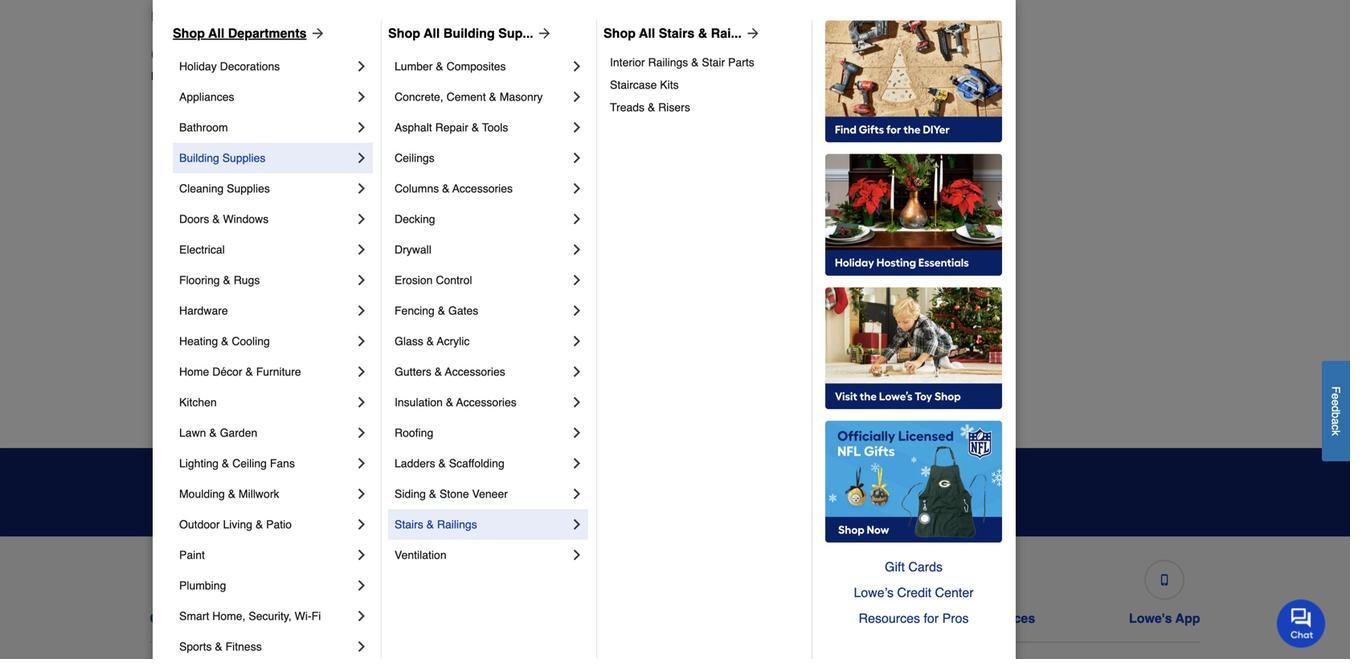 Task type: locate. For each thing, give the bounding box(es) containing it.
shop inside the shop all stairs & rai... link
[[604, 26, 636, 41]]

& left gates
[[438, 304, 445, 317]]

& down gutters & accessories
[[446, 396, 453, 409]]

& right décor
[[246, 365, 253, 378]]

1 horizontal spatial building
[[443, 26, 495, 41]]

chevron right image for ladders & scaffolding
[[569, 455, 585, 471]]

river
[[980, 281, 1006, 294]]

hamilton
[[426, 184, 470, 197]]

1 horizontal spatial cards
[[908, 559, 943, 574]]

city inside city directory lowe's stores in new jersey
[[151, 44, 188, 66]]

center for lowe's credit center
[[614, 611, 654, 626]]

0 horizontal spatial city
[[151, 44, 188, 66]]

decorations
[[220, 60, 280, 73]]

chevron right image for insulation & accessories
[[569, 394, 585, 410]]

1 east from the top
[[164, 281, 186, 294]]

delran link
[[164, 215, 197, 231]]

jersey down departments
[[262, 69, 295, 82]]

officially licensed n f l gifts. shop now. image
[[825, 421, 1002, 543]]

shop for shop all building sup...
[[388, 26, 420, 41]]

credit inside 'lowe's credit center' link
[[573, 611, 610, 626]]

chevron right image
[[354, 58, 370, 74], [354, 89, 370, 105], [569, 89, 585, 105], [354, 119, 370, 135], [569, 211, 585, 227], [354, 241, 370, 258], [569, 241, 585, 258], [354, 272, 370, 288], [569, 333, 585, 349], [569, 394, 585, 410], [569, 455, 585, 471], [569, 486, 585, 502], [354, 516, 370, 532], [354, 608, 370, 624], [354, 638, 370, 655]]

all for departments
[[208, 26, 224, 41]]

1 vertical spatial new
[[236, 69, 259, 82]]

east rutherford
[[164, 313, 243, 326]]

1 all from the left
[[208, 26, 224, 41]]

chevron right image for electrical
[[354, 241, 370, 258]]

status
[[393, 611, 432, 626]]

chevron right image for lawn & garden
[[354, 425, 370, 441]]

arrow right image inside the shop all building sup... link
[[533, 25, 553, 41]]

0 vertical spatial cards
[[908, 559, 943, 574]]

holmdel link
[[426, 247, 467, 263]]

accessories for gutters & accessories
[[445, 365, 505, 378]]

1 horizontal spatial shop
[[388, 26, 420, 41]]

credit for lowe's
[[573, 611, 610, 626]]

moulding
[[179, 487, 225, 500]]

arrow right image up masonry
[[533, 25, 553, 41]]

find a store link
[[151, 7, 225, 26]]

e up d
[[1330, 393, 1343, 400]]

all up interior
[[639, 26, 655, 41]]

0 vertical spatial accessories
[[452, 182, 513, 195]]

0 vertical spatial new
[[346, 9, 372, 24]]

1 shop from the left
[[173, 26, 205, 41]]

0 vertical spatial railings
[[648, 56, 688, 69]]

windows
[[223, 212, 269, 225]]

accessories for columns & accessories
[[452, 182, 513, 195]]

woodbridge link
[[950, 408, 1010, 424]]

accessories up decking link
[[452, 182, 513, 195]]

lowe's inside lowe's app link
[[1129, 611, 1172, 626]]

2 arrow right image from the left
[[533, 25, 553, 41]]

accessories for insulation & accessories
[[456, 396, 517, 409]]

1 vertical spatial east
[[164, 313, 186, 326]]

stairs down siding
[[395, 518, 423, 531]]

supplies for cleaning supplies
[[227, 182, 270, 195]]

accessories up the roofing link
[[456, 396, 517, 409]]

hamilton link
[[426, 183, 470, 199]]

2 horizontal spatial lowe's
[[1129, 611, 1172, 626]]

jersey up lumber
[[376, 9, 414, 24]]

shop up interior
[[604, 26, 636, 41]]

east down deptford
[[164, 281, 186, 294]]

& left the patio
[[256, 518, 263, 531]]

1 vertical spatial center
[[614, 611, 654, 626]]

turnersville
[[950, 313, 1008, 326]]

1 horizontal spatial credit
[[897, 585, 932, 600]]

fencing & gates
[[395, 304, 478, 317]]

concrete, cement & masonry link
[[395, 81, 569, 112]]

city
[[151, 44, 188, 66], [462, 313, 482, 326]]

grande
[[970, 184, 1008, 197]]

new inside 'button'
[[346, 9, 372, 24]]

east for east rutherford
[[164, 313, 186, 326]]

0 horizontal spatial stairs
[[395, 518, 423, 531]]

all
[[208, 26, 224, 41], [424, 26, 440, 41], [639, 26, 655, 41]]

3 shop from the left
[[604, 26, 636, 41]]

stairs up interior railings & stair parts
[[659, 26, 695, 41]]

lowe's for lowe's app
[[1129, 611, 1172, 626]]

décor
[[212, 365, 242, 378]]

chevron right image for drywall
[[569, 241, 585, 258]]

chevron right image for stairs & railings
[[569, 516, 585, 532]]

1 vertical spatial stairs
[[395, 518, 423, 531]]

2 all from the left
[[424, 26, 440, 41]]

0 vertical spatial east
[[164, 281, 186, 294]]

1 horizontal spatial lowe's
[[526, 611, 569, 626]]

0 horizontal spatial gift
[[752, 611, 774, 626]]

0 horizontal spatial new
[[236, 69, 259, 82]]

jersey up glass & acrylic
[[426, 313, 459, 326]]

0 horizontal spatial all
[[208, 26, 224, 41]]

1 arrow right image from the left
[[307, 25, 326, 41]]

concrete, cement & masonry
[[395, 90, 543, 103]]

millwork
[[239, 487, 279, 500]]

furniture
[[256, 365, 301, 378]]

credit inside lowe's credit center link
[[897, 585, 932, 600]]

3 all from the left
[[639, 26, 655, 41]]

butler link
[[164, 183, 193, 199]]

lawn & garden
[[179, 426, 257, 439]]

1 horizontal spatial city
[[462, 313, 482, 326]]

chevron right image
[[569, 58, 585, 74], [569, 119, 585, 135], [354, 150, 370, 166], [569, 150, 585, 166], [354, 180, 370, 196], [569, 180, 585, 196], [354, 211, 370, 227], [569, 272, 585, 288], [354, 303, 370, 319], [569, 303, 585, 319], [354, 333, 370, 349], [354, 364, 370, 380], [569, 364, 585, 380], [354, 394, 370, 410], [354, 425, 370, 441], [569, 425, 585, 441], [354, 455, 370, 471], [354, 486, 370, 502], [569, 516, 585, 532], [354, 547, 370, 563], [569, 547, 585, 563], [354, 577, 370, 593]]

arrow right image for shop all departments
[[307, 25, 326, 41]]

all for building
[[424, 26, 440, 41]]

scaffolding
[[449, 457, 505, 470]]

0 vertical spatial stairs
[[659, 26, 695, 41]]

0 horizontal spatial railings
[[437, 518, 477, 531]]

1 vertical spatial building
[[179, 151, 219, 164]]

all up lumber
[[424, 26, 440, 41]]

0 horizontal spatial center
[[614, 611, 654, 626]]

0 horizontal spatial jersey
[[262, 69, 295, 82]]

arrow right image up holiday decorations link
[[307, 25, 326, 41]]

supplies up windows
[[227, 182, 270, 195]]

railings up the kits
[[648, 56, 688, 69]]

2 horizontal spatial shop
[[604, 26, 636, 41]]

shop down new jersey
[[388, 26, 420, 41]]

1 vertical spatial supplies
[[227, 182, 270, 195]]

princeton
[[950, 152, 998, 165]]

chevron right image for kitchen
[[354, 394, 370, 410]]

& left risers
[[648, 101, 655, 114]]

1 vertical spatial gift cards
[[752, 611, 814, 626]]

chevron right image for columns & accessories
[[569, 180, 585, 196]]

insulation & accessories
[[395, 396, 517, 409]]

k
[[1330, 430, 1343, 436]]

lawnside
[[426, 345, 474, 358]]

1 horizontal spatial arrow right image
[[533, 25, 553, 41]]

2 east from the top
[[164, 313, 186, 326]]

building up cleaning
[[179, 151, 219, 164]]

1 vertical spatial cards
[[777, 611, 814, 626]]

bathroom
[[179, 121, 228, 134]]

chevron right image for lighting & ceiling fans
[[354, 455, 370, 471]]

resources for pros
[[859, 611, 969, 626]]

garden
[[220, 426, 257, 439]]

2 vertical spatial jersey
[[426, 313, 459, 326]]

& left 'rai...'
[[698, 26, 707, 41]]

a inside button
[[1330, 418, 1343, 425]]

appliances link
[[179, 81, 354, 112]]

e up the b
[[1330, 400, 1343, 406]]

building up composites
[[443, 26, 495, 41]]

1 horizontal spatial jersey
[[376, 9, 414, 24]]

new
[[346, 9, 372, 24], [236, 69, 259, 82]]

east up heating
[[164, 313, 186, 326]]

chevron right image for erosion control
[[569, 272, 585, 288]]

& right glass
[[427, 335, 434, 348]]

2 horizontal spatial all
[[639, 26, 655, 41]]

lowe's inside city directory lowe's stores in new jersey
[[151, 69, 186, 82]]

lowe's credit center link
[[825, 580, 1002, 606]]

insulation & accessories link
[[395, 387, 569, 417]]

holiday hosting essentials. image
[[825, 154, 1002, 276]]

chevron right image for fencing & gates
[[569, 303, 585, 319]]

1 horizontal spatial railings
[[648, 56, 688, 69]]

fitness
[[226, 640, 262, 653]]

erosion
[[395, 274, 433, 286]]

lowe's app
[[1129, 611, 1200, 626]]

0 vertical spatial supplies
[[222, 151, 266, 164]]

holmdel
[[426, 249, 467, 262]]

1 vertical spatial credit
[[573, 611, 610, 626]]

lawn
[[179, 426, 206, 439]]

1 vertical spatial a
[[1330, 418, 1343, 425]]

0 vertical spatial center
[[935, 585, 974, 600]]

1 horizontal spatial center
[[935, 585, 974, 600]]

2 vertical spatial accessories
[[456, 396, 517, 409]]

& left tools
[[472, 121, 479, 134]]

kitchen
[[179, 396, 217, 409]]

veneer
[[472, 487, 508, 500]]

appliances
[[179, 90, 234, 103]]

east
[[164, 281, 186, 294], [164, 313, 186, 326]]

delran
[[164, 217, 197, 229]]

& down rutherford
[[221, 335, 229, 348]]

1 vertical spatial jersey
[[262, 69, 295, 82]]

interior
[[610, 56, 645, 69]]

railings down stone
[[437, 518, 477, 531]]

chevron right image for asphalt repair & tools
[[569, 119, 585, 135]]

cooling
[[232, 335, 270, 348]]

0 horizontal spatial arrow right image
[[307, 25, 326, 41]]

flooring & rugs link
[[179, 265, 354, 295]]

arrow right image inside shop all departments link
[[307, 25, 326, 41]]

accessories up insulation & accessories link
[[445, 365, 505, 378]]

credit for lowe's
[[897, 585, 932, 600]]

c
[[1330, 425, 1343, 430]]

shop inside the shop all building sup... link
[[388, 26, 420, 41]]

1 horizontal spatial all
[[424, 26, 440, 41]]

0 vertical spatial jersey
[[376, 9, 414, 24]]

& right us at the bottom left of page
[[221, 611, 231, 626]]

0 horizontal spatial a
[[182, 9, 189, 24]]

staircase
[[610, 78, 657, 91]]

ladders
[[395, 457, 435, 470]]

1 vertical spatial accessories
[[445, 365, 505, 378]]

cleaning
[[179, 182, 224, 195]]

deals,
[[360, 473, 417, 495]]

rio grande link
[[950, 183, 1008, 199]]

rio
[[950, 184, 967, 197]]

ladders & scaffolding link
[[395, 448, 569, 479]]

building supplies link
[[179, 143, 354, 173]]

credit
[[897, 585, 932, 600], [573, 611, 610, 626]]

d
[[1330, 406, 1343, 412]]

2 shop from the left
[[388, 26, 420, 41]]

ceilings
[[395, 151, 435, 164]]

repair
[[435, 121, 468, 134]]

lawnside link
[[426, 344, 474, 360]]

0 vertical spatial city
[[151, 44, 188, 66]]

shop for shop all departments
[[173, 26, 205, 41]]

1 horizontal spatial gift cards
[[885, 559, 943, 574]]

1 horizontal spatial a
[[1330, 418, 1343, 425]]

a right find
[[182, 9, 189, 24]]

0 vertical spatial credit
[[897, 585, 932, 600]]

faq
[[234, 611, 261, 626]]

sign up form
[[649, 471, 990, 514]]

shop inside shop all departments link
[[173, 26, 205, 41]]

chevron right image for gutters & accessories
[[569, 364, 585, 380]]

installation
[[911, 611, 979, 626]]

a up k
[[1330, 418, 1343, 425]]

gates
[[448, 304, 478, 317]]

supplies up 'cleaning supplies'
[[222, 151, 266, 164]]

doors
[[179, 212, 209, 225]]

chevron right image for building supplies
[[354, 150, 370, 166]]

asphalt
[[395, 121, 432, 134]]

f
[[1330, 386, 1343, 393]]

deals, inspiration and trends we've got ideas to share.
[[360, 473, 629, 511]]

0 horizontal spatial shop
[[173, 26, 205, 41]]

chevron right image for siding & stone veneer
[[569, 486, 585, 502]]

risers
[[658, 101, 690, 114]]

chevron right image for doors & windows
[[354, 211, 370, 227]]

1 vertical spatial gift
[[752, 611, 774, 626]]

a
[[182, 9, 189, 24], [1330, 418, 1343, 425]]

0 horizontal spatial lowe's
[[151, 69, 186, 82]]

lowe's inside 'lowe's credit center' link
[[526, 611, 569, 626]]

toms
[[950, 281, 977, 294]]

0 horizontal spatial building
[[179, 151, 219, 164]]

staircase kits link
[[610, 73, 800, 96]]

& right lawn
[[209, 426, 217, 439]]

heating
[[179, 335, 218, 348]]

0 horizontal spatial gift cards
[[752, 611, 814, 626]]

visit the lowe's toy shop. image
[[825, 287, 1002, 409]]

glass
[[395, 335, 423, 348]]

chevron right image for heating & cooling
[[354, 333, 370, 349]]

0 horizontal spatial cards
[[777, 611, 814, 626]]

shop down find a store
[[173, 26, 205, 41]]

mobile image
[[1159, 574, 1170, 585]]

lumber
[[395, 60, 433, 73]]

1 horizontal spatial new
[[346, 9, 372, 24]]

1 horizontal spatial gift
[[885, 559, 905, 574]]

arrow right image
[[307, 25, 326, 41], [533, 25, 553, 41]]

all down store
[[208, 26, 224, 41]]

chevron right image for home décor & furniture
[[354, 364, 370, 380]]

1 vertical spatial railings
[[437, 518, 477, 531]]

& right "doors" at the left of the page
[[212, 212, 220, 225]]

0 horizontal spatial credit
[[573, 611, 610, 626]]

& left stair
[[691, 56, 699, 69]]

& left stone
[[429, 487, 437, 500]]

& right cement
[[489, 90, 497, 103]]



Task type: describe. For each thing, give the bounding box(es) containing it.
chevron right image for outdoor living & patio
[[354, 516, 370, 532]]

& left millwork
[[228, 487, 236, 500]]

kitchen link
[[179, 387, 354, 417]]

1 vertical spatial city
[[462, 313, 482, 326]]

chevron right image for lumber & composites
[[569, 58, 585, 74]]

arrow right image for shop all building sup...
[[533, 25, 553, 41]]

outdoor living & patio link
[[179, 509, 354, 540]]

columns & accessories
[[395, 182, 513, 195]]

treads
[[610, 101, 645, 114]]

hardware link
[[179, 295, 354, 326]]

customer care image
[[200, 574, 211, 585]]

chevron right image for ventilation
[[569, 547, 585, 563]]

contact us & faq link
[[150, 553, 261, 626]]

resources
[[859, 611, 920, 626]]

building supplies
[[179, 151, 266, 164]]

hillsborough
[[426, 217, 489, 229]]

jersey inside city directory lowe's stores in new jersey
[[262, 69, 295, 82]]

chevron right image for cleaning supplies
[[354, 180, 370, 196]]

fans
[[270, 457, 295, 470]]

chevron right image for sports & fitness
[[354, 638, 370, 655]]

sports & fitness link
[[179, 631, 354, 659]]

moulding & millwork
[[179, 487, 279, 500]]

brick
[[164, 152, 189, 165]]

chevron right image for flooring & rugs
[[354, 272, 370, 288]]

lowe's
[[854, 585, 894, 600]]

ideas
[[551, 498, 579, 511]]

pros
[[942, 611, 969, 626]]

asphalt repair & tools link
[[395, 112, 569, 143]]

lowe's credit center link
[[526, 553, 654, 626]]

installation services link
[[911, 553, 1035, 626]]

jersey inside 'button'
[[376, 9, 414, 24]]

dimensions image
[[968, 574, 979, 585]]

gutters
[[395, 365, 432, 378]]

shop all stairs & rai...
[[604, 26, 742, 41]]

stone
[[440, 487, 469, 500]]

railings inside interior railings & stair parts link
[[648, 56, 688, 69]]

glass & acrylic link
[[395, 326, 569, 356]]

flemington link
[[426, 119, 482, 135]]

staircase kits
[[610, 78, 679, 91]]

city directory lowe's stores in new jersey
[[151, 44, 295, 82]]

center for lowe's credit center
[[935, 585, 974, 600]]

sicklerville
[[950, 249, 1003, 262]]

sign
[[915, 485, 943, 499]]

order status link
[[354, 553, 432, 626]]

chevron right image for smart home, security, wi-fi
[[354, 608, 370, 624]]

lighting & ceiling fans
[[179, 457, 295, 470]]

store
[[193, 9, 225, 24]]

chevron right image for appliances
[[354, 89, 370, 105]]

rugs
[[234, 274, 260, 286]]

columns & accessories link
[[395, 173, 569, 204]]

got
[[530, 498, 548, 511]]

1 e from the top
[[1330, 393, 1343, 400]]

princeton link
[[950, 151, 998, 167]]

2 e from the top
[[1330, 400, 1343, 406]]

chat invite button image
[[1277, 599, 1326, 648]]

0 vertical spatial gift cards
[[885, 559, 943, 574]]

home décor & furniture link
[[179, 356, 354, 387]]

electrical
[[179, 243, 225, 256]]

chevron right image for plumbing
[[354, 577, 370, 593]]

siding
[[395, 487, 426, 500]]

0 horizontal spatial gift cards link
[[748, 553, 817, 626]]

jersey city
[[426, 313, 482, 326]]

control
[[436, 274, 472, 286]]

holiday
[[179, 60, 217, 73]]

flemington
[[426, 120, 482, 133]]

lawn & garden link
[[179, 417, 354, 448]]

columns
[[395, 182, 439, 195]]

living
[[223, 518, 252, 531]]

find gifts for the diyer. image
[[825, 20, 1002, 143]]

flooring
[[179, 274, 220, 286]]

0 vertical spatial building
[[443, 26, 495, 41]]

& inside "link"
[[438, 304, 445, 317]]

brunswick
[[190, 281, 241, 294]]

2 horizontal spatial jersey
[[426, 313, 459, 326]]

f e e d b a c k
[[1330, 386, 1343, 436]]

& left rugs
[[223, 274, 231, 286]]

parts
[[728, 56, 754, 69]]

resources for pros link
[[825, 606, 1002, 631]]

siding & stone veneer
[[395, 487, 508, 500]]

chevron right image for bathroom
[[354, 119, 370, 135]]

new inside city directory lowe's stores in new jersey
[[236, 69, 259, 82]]

& left ceiling on the left
[[222, 457, 229, 470]]

chevron right image for glass & acrylic
[[569, 333, 585, 349]]

sewell
[[950, 217, 983, 229]]

0 vertical spatial gift
[[885, 559, 905, 574]]

asphalt repair & tools
[[395, 121, 508, 134]]

& right ladders
[[438, 457, 446, 470]]

rio grande
[[950, 184, 1008, 197]]

us
[[201, 611, 218, 626]]

heating & cooling
[[179, 335, 270, 348]]

order
[[354, 611, 389, 626]]

& down lawnside link
[[435, 365, 442, 378]]

0 vertical spatial a
[[182, 9, 189, 24]]

shop for shop all stairs & rai...
[[604, 26, 636, 41]]

union
[[950, 345, 979, 358]]

roofing link
[[395, 417, 569, 448]]

butler
[[164, 184, 193, 197]]

hackettstown link
[[426, 151, 494, 167]]

holiday decorations
[[179, 60, 280, 73]]

rai...
[[711, 26, 742, 41]]

& right the sports
[[215, 640, 222, 653]]

& inside "link"
[[427, 335, 434, 348]]

chevron right image for concrete, cement & masonry
[[569, 89, 585, 105]]

in
[[225, 69, 233, 82]]

masonry
[[500, 90, 543, 103]]

chevron right image for decking
[[569, 211, 585, 227]]

east for east brunswick
[[164, 281, 186, 294]]

fencing & gates link
[[395, 295, 569, 326]]

hardware
[[179, 304, 228, 317]]

chevron right image for roofing
[[569, 425, 585, 441]]

supplies for building supplies
[[222, 151, 266, 164]]

voorhees link
[[950, 376, 998, 392]]

paint
[[179, 548, 205, 561]]

directory
[[193, 44, 278, 66]]

hillsborough link
[[426, 215, 489, 231]]

sports & fitness
[[179, 640, 262, 653]]

chevron right image for paint
[[354, 547, 370, 563]]

railings inside stairs & railings link
[[437, 518, 477, 531]]

arrow right image
[[742, 25, 761, 41]]

& right columns
[[442, 182, 450, 195]]

decking
[[395, 212, 435, 225]]

1 horizontal spatial stairs
[[659, 26, 695, 41]]

inspiration
[[423, 473, 521, 495]]

chevron right image for holiday decorations
[[354, 58, 370, 74]]

& up ventilation
[[427, 518, 434, 531]]

stairs & railings link
[[395, 509, 569, 540]]

lowe's for lowe's credit center
[[526, 611, 569, 626]]

patio
[[266, 518, 292, 531]]

eatontown
[[164, 345, 217, 358]]

lowe's credit center
[[854, 585, 974, 600]]

chevron right image for moulding & millwork
[[354, 486, 370, 502]]

plumbing link
[[179, 570, 354, 601]]

& right lumber
[[436, 60, 443, 73]]

insulation
[[395, 396, 443, 409]]

sports
[[179, 640, 212, 653]]

1 horizontal spatial gift cards link
[[825, 554, 1002, 580]]

for
[[924, 611, 939, 626]]

fi
[[312, 610, 321, 622]]

share.
[[596, 498, 629, 511]]

east rutherford link
[[164, 311, 243, 328]]

b
[[1330, 412, 1343, 418]]

bayonne
[[164, 120, 208, 133]]

chevron right image for hardware
[[354, 303, 370, 319]]

all for stairs
[[639, 26, 655, 41]]

chevron right image for ceilings
[[569, 150, 585, 166]]

woodbridge
[[950, 409, 1010, 422]]



Task type: vqa. For each thing, say whether or not it's contained in the screenshot.
second Get from right
no



